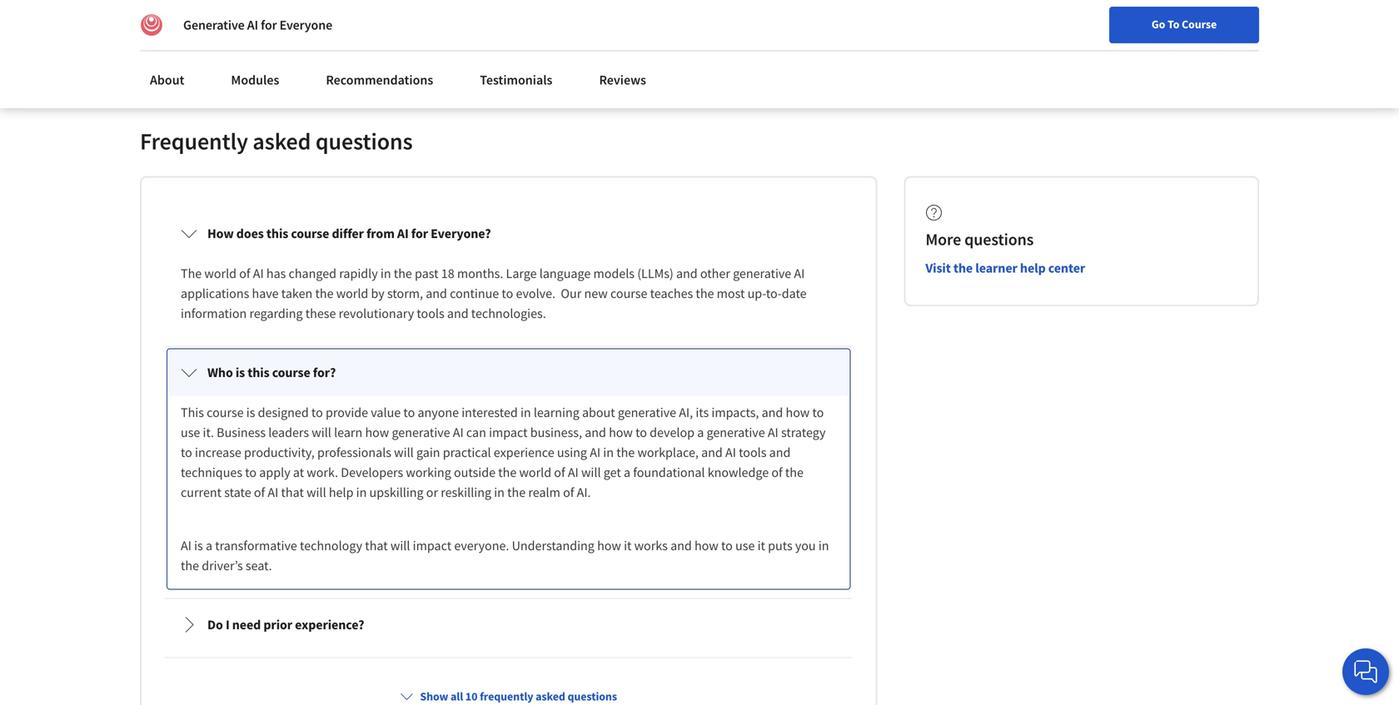 Task type: locate. For each thing, give the bounding box(es) containing it.
apply
[[259, 464, 290, 481]]

to left 'develop'
[[636, 424, 647, 441]]

have
[[252, 285, 279, 302]]

1 vertical spatial world
[[336, 285, 368, 302]]

testimonials
[[480, 72, 553, 88]]

ai left "can"
[[453, 424, 464, 441]]

asked inside dropdown button
[[536, 689, 565, 704]]

to up the state
[[245, 464, 257, 481]]

1 vertical spatial asked
[[536, 689, 565, 704]]

this for does
[[266, 225, 288, 242]]

is up "driver's"
[[194, 538, 203, 554]]

how down about
[[609, 424, 633, 441]]

1 vertical spatial help
[[329, 484, 354, 501]]

how up strategy
[[786, 404, 810, 421]]

it left 'puts'
[[758, 538, 765, 554]]

understanding
[[512, 538, 595, 554]]

reskilling
[[441, 484, 491, 501]]

1 it from the left
[[624, 538, 632, 554]]

course inside the world of ai has changed rapidly in the past 18 months. large language models (llms) and other generative ai applications have taken the world by storm, and continue to evolve.  our new course teaches the most up-to-date information regarding these revolutionary tools and technologies.
[[611, 285, 648, 302]]

0 horizontal spatial use
[[181, 424, 200, 441]]

0 vertical spatial world
[[204, 265, 237, 282]]

it.
[[203, 424, 214, 441]]

the left "driver's"
[[181, 558, 199, 574]]

in inside ai is a transformative technology that will impact everyone. understanding how it works and how to use it puts you in the driver's seat.
[[819, 538, 829, 554]]

anyone
[[418, 404, 459, 421]]

ai up knowledge
[[726, 444, 736, 461]]

it left works
[[624, 538, 632, 554]]

2 vertical spatial a
[[206, 538, 212, 554]]

for right from
[[411, 225, 428, 242]]

the
[[181, 265, 202, 282]]

is right who
[[236, 364, 245, 381]]

generative inside the world of ai has changed rapidly in the past 18 months. large language models (llms) and other generative ai applications have taken the world by storm, and continue to evolve.  our new course teaches the most up-to-date information regarding these revolutionary tools and technologies.
[[733, 265, 792, 282]]

a
[[697, 424, 704, 441], [624, 464, 631, 481], [206, 538, 212, 554]]

is up business
[[246, 404, 255, 421]]

to left 'puts'
[[721, 538, 733, 554]]

is inside dropdown button
[[236, 364, 245, 381]]

go to course button
[[1110, 7, 1259, 43]]

upskilling
[[369, 484, 424, 501]]

impact inside this course is designed to provide value to anyone interested in learning about generative ai, its impacts, and how to use it. business leaders will learn how generative ai can impact business, and how to develop a generative ai strategy to increase productivity, professionals will gain practical experience using ai in the workplace, and ai tools and techniques to apply at work. developers working outside the world of ai will get a foundational knowledge of the current state of ai that will help in upskilling or reskilling in the realm of ai.
[[489, 424, 528, 441]]

to
[[502, 285, 513, 302], [311, 404, 323, 421], [404, 404, 415, 421], [813, 404, 824, 421], [636, 424, 647, 441], [181, 444, 192, 461], [245, 464, 257, 481], [721, 538, 733, 554]]

and up strategy
[[762, 404, 783, 421]]

0 horizontal spatial questions
[[316, 126, 413, 156]]

will down upskilling
[[391, 538, 410, 554]]

2 vertical spatial questions
[[568, 689, 617, 704]]

help
[[1020, 260, 1046, 276], [329, 484, 354, 501]]

realm
[[528, 484, 560, 501]]

need
[[232, 617, 261, 633]]

that right technology
[[365, 538, 388, 554]]

and up teaches
[[676, 265, 698, 282]]

of left 'has' on the left
[[239, 265, 250, 282]]

months.
[[457, 265, 503, 282]]

a up "driver's"
[[206, 538, 212, 554]]

center
[[1049, 260, 1085, 276]]

from
[[366, 225, 395, 242]]

who
[[207, 364, 233, 381]]

get
[[604, 464, 621, 481]]

1 horizontal spatial that
[[365, 538, 388, 554]]

1 horizontal spatial a
[[624, 464, 631, 481]]

by
[[371, 285, 385, 302]]

generative up up-
[[733, 265, 792, 282]]

the left 'realm'
[[507, 484, 526, 501]]

techniques
[[181, 464, 242, 481]]

help left center
[[1020, 260, 1046, 276]]

technology
[[300, 538, 362, 554]]

this
[[181, 404, 204, 421]]

changed
[[289, 265, 337, 282]]

information
[[181, 305, 247, 322]]

show notifications image
[[1175, 21, 1194, 41]]

learner
[[976, 260, 1018, 276]]

of inside the world of ai has changed rapidly in the past 18 months. large language models (llms) and other generative ai applications have taken the world by storm, and continue to evolve.  our new course teaches the most up-to-date information regarding these revolutionary tools and technologies.
[[239, 265, 250, 282]]

2 vertical spatial world
[[519, 464, 552, 481]]

1 vertical spatial questions
[[965, 229, 1034, 250]]

tools down the storm,
[[417, 305, 445, 322]]

world down rapidly
[[336, 285, 368, 302]]

1 horizontal spatial questions
[[568, 689, 617, 704]]

up-
[[748, 285, 766, 302]]

this right does
[[266, 225, 288, 242]]

to right value
[[404, 404, 415, 421]]

0 horizontal spatial it
[[624, 538, 632, 554]]

0 horizontal spatial asked
[[253, 126, 311, 156]]

of down using
[[554, 464, 565, 481]]

visit the learner help center link
[[926, 260, 1085, 276]]

transformative
[[215, 538, 297, 554]]

how
[[207, 225, 234, 242]]

asked
[[253, 126, 311, 156], [536, 689, 565, 704]]

productivity,
[[244, 444, 315, 461]]

1 vertical spatial impact
[[413, 538, 452, 554]]

chat with us image
[[1353, 659, 1379, 686]]

do i need prior experience?
[[207, 617, 364, 633]]

more questions
[[926, 229, 1034, 250]]

reviews link
[[589, 62, 656, 98]]

for?
[[313, 364, 336, 381]]

asked down modules 'link'
[[253, 126, 311, 156]]

use left 'puts'
[[736, 538, 755, 554]]

deeplearning.ai image
[[140, 13, 163, 37]]

None search field
[[237, 10, 637, 44]]

for left everyone
[[261, 17, 277, 33]]

1 horizontal spatial it
[[758, 538, 765, 554]]

2 horizontal spatial world
[[519, 464, 552, 481]]

will inside ai is a transformative technology that will impact everyone. understanding how it works and how to use it puts you in the driver's seat.
[[391, 538, 410, 554]]

0 horizontal spatial help
[[329, 484, 354, 501]]

2 it from the left
[[758, 538, 765, 554]]

course up business
[[207, 404, 244, 421]]

in right 'you'
[[819, 538, 829, 554]]

to left provide
[[311, 404, 323, 421]]

has
[[266, 265, 286, 282]]

0 vertical spatial impact
[[489, 424, 528, 441]]

0 horizontal spatial is
[[194, 538, 203, 554]]

impact left everyone.
[[413, 538, 452, 554]]

these
[[306, 305, 336, 322]]

and right works
[[671, 538, 692, 554]]

it
[[624, 538, 632, 554], [758, 538, 765, 554]]

or
[[426, 484, 438, 501]]

that
[[281, 484, 304, 501], [365, 538, 388, 554]]

leaders
[[268, 424, 309, 441]]

world up 'realm'
[[519, 464, 552, 481]]

use
[[181, 424, 200, 441], [736, 538, 755, 554]]

asked right the frequently
[[536, 689, 565, 704]]

impact
[[489, 424, 528, 441], [413, 538, 452, 554]]

ai,
[[679, 404, 693, 421]]

the up these
[[315, 285, 334, 302]]

0 vertical spatial asked
[[253, 126, 311, 156]]

of left ai.
[[563, 484, 574, 501]]

ai down "current"
[[181, 538, 192, 554]]

tools
[[417, 305, 445, 322], [739, 444, 767, 461]]

tools up knowledge
[[739, 444, 767, 461]]

i
[[226, 617, 230, 633]]

course inside this course is designed to provide value to anyone interested in learning about generative ai, its impacts, and how to use it. business leaders will learn how generative ai can impact business, and how to develop a generative ai strategy to increase productivity, professionals will gain practical experience using ai in the workplace, and ai tools and techniques to apply at work. developers working outside the world of ai will get a foundational knowledge of the current state of ai that will help in upskilling or reskilling in the realm of ai.
[[207, 404, 244, 421]]

1 vertical spatial that
[[365, 538, 388, 554]]

1 horizontal spatial is
[[236, 364, 245, 381]]

developers
[[341, 464, 403, 481]]

testimonials link
[[470, 62, 563, 98]]

will left learn
[[312, 424, 331, 441]]

a down its at bottom
[[697, 424, 704, 441]]

course down models
[[611, 285, 648, 302]]

most
[[717, 285, 745, 302]]

visit
[[926, 260, 951, 276]]

0 horizontal spatial impact
[[413, 538, 452, 554]]

gain
[[416, 444, 440, 461]]

0 vertical spatial that
[[281, 484, 304, 501]]

modules
[[231, 72, 279, 88]]

1 horizontal spatial use
[[736, 538, 755, 554]]

knowledge
[[708, 464, 769, 481]]

1 vertical spatial is
[[246, 404, 255, 421]]

2 horizontal spatial is
[[246, 404, 255, 421]]

that inside ai is a transformative technology that will impact everyone. understanding how it works and how to use it puts you in the driver's seat.
[[365, 538, 388, 554]]

models
[[593, 265, 635, 282]]

0 vertical spatial use
[[181, 424, 200, 441]]

1 horizontal spatial asked
[[536, 689, 565, 704]]

0 vertical spatial help
[[1020, 260, 1046, 276]]

1 horizontal spatial for
[[411, 225, 428, 242]]

0 vertical spatial this
[[266, 225, 288, 242]]

this right who
[[248, 364, 270, 381]]

rapidly
[[339, 265, 378, 282]]

0 horizontal spatial that
[[281, 484, 304, 501]]

current
[[181, 484, 222, 501]]

and up knowledge
[[701, 444, 723, 461]]

regarding
[[249, 305, 303, 322]]

does
[[236, 225, 264, 242]]

to left increase
[[181, 444, 192, 461]]

reviews
[[599, 72, 646, 88]]

can
[[466, 424, 486, 441]]

0 horizontal spatial a
[[206, 538, 212, 554]]

puts
[[768, 538, 793, 554]]

1 vertical spatial tools
[[739, 444, 767, 461]]

0 vertical spatial is
[[236, 364, 245, 381]]

1 horizontal spatial tools
[[739, 444, 767, 461]]

will left get in the bottom left of the page
[[581, 464, 601, 481]]

impact up experience
[[489, 424, 528, 441]]

in up by
[[381, 265, 391, 282]]

0 vertical spatial tools
[[417, 305, 445, 322]]

0 horizontal spatial tools
[[417, 305, 445, 322]]

questions
[[316, 126, 413, 156], [965, 229, 1034, 250], [568, 689, 617, 704]]

in down developers
[[356, 484, 367, 501]]

world up applications
[[204, 265, 237, 282]]

experience
[[494, 444, 554, 461]]

course
[[291, 225, 329, 242], [611, 285, 648, 302], [272, 364, 310, 381], [207, 404, 244, 421]]

about link
[[140, 62, 194, 98]]

world inside this course is designed to provide value to anyone interested in learning about generative ai, its impacts, and how to use it. business leaders will learn how generative ai can impact business, and how to develop a generative ai strategy to increase productivity, professionals will gain practical experience using ai in the workplace, and ai tools and techniques to apply at work. developers working outside the world of ai will get a foundational knowledge of the current state of ai that will help in upskilling or reskilling in the realm of ai.
[[519, 464, 552, 481]]

0 vertical spatial for
[[261, 17, 277, 33]]

is for a
[[194, 538, 203, 554]]

18
[[441, 265, 455, 282]]

collapsed list
[[162, 204, 856, 706]]

frequently asked questions
[[140, 126, 413, 156]]

1 vertical spatial this
[[248, 364, 270, 381]]

impacts,
[[712, 404, 759, 421]]

is inside ai is a transformative technology that will impact everyone. understanding how it works and how to use it puts you in the driver's seat.
[[194, 538, 203, 554]]

1 vertical spatial use
[[736, 538, 755, 554]]

1 horizontal spatial impact
[[489, 424, 528, 441]]

do i need prior experience? button
[[167, 602, 850, 648]]

tools inside this course is designed to provide value to anyone interested in learning about generative ai, its impacts, and how to use it. business leaders will learn how generative ai can impact business, and how to develop a generative ai strategy to increase productivity, professionals will gain practical experience using ai in the workplace, and ai tools and techniques to apply at work. developers working outside the world of ai will get a foundational knowledge of the current state of ai that will help in upskilling or reskilling in the realm of ai.
[[739, 444, 767, 461]]

to up strategy
[[813, 404, 824, 421]]

2 vertical spatial is
[[194, 538, 203, 554]]

help down work.
[[329, 484, 354, 501]]

questions inside show all 10 frequently asked questions dropdown button
[[568, 689, 617, 704]]

0 vertical spatial a
[[697, 424, 704, 441]]

1 vertical spatial for
[[411, 225, 428, 242]]

to up technologies. at the left of the page
[[502, 285, 513, 302]]

use left it.
[[181, 424, 200, 441]]

ai right from
[[397, 225, 409, 242]]

ai left strategy
[[768, 424, 779, 441]]

a right get in the bottom left of the page
[[624, 464, 631, 481]]

ai right 'generative'
[[247, 17, 258, 33]]

technologies.
[[471, 305, 546, 322]]

in inside the world of ai has changed rapidly in the past 18 months. large language models (llms) and other generative ai applications have taken the world by storm, and continue to evolve.  our new course teaches the most up-to-date information regarding these revolutionary tools and technologies.
[[381, 265, 391, 282]]

help inside this course is designed to provide value to anyone interested in learning about generative ai, its impacts, and how to use it. business leaders will learn how generative ai can impact business, and how to develop a generative ai strategy to increase productivity, professionals will gain practical experience using ai in the workplace, and ai tools and techniques to apply at work. developers working outside the world of ai will get a foundational knowledge of the current state of ai that will help in upskilling or reskilling in the realm of ai.
[[329, 484, 354, 501]]

that down at
[[281, 484, 304, 501]]



Task type: describe. For each thing, give the bounding box(es) containing it.
our
[[561, 285, 582, 302]]

applications
[[181, 285, 249, 302]]

everyone.
[[454, 538, 509, 554]]

seat.
[[246, 558, 272, 574]]

ai inside dropdown button
[[397, 225, 409, 242]]

everyone
[[280, 17, 332, 33]]

a inside ai is a transformative technology that will impact everyone. understanding how it works and how to use it puts you in the driver's seat.
[[206, 538, 212, 554]]

1 horizontal spatial help
[[1020, 260, 1046, 276]]

how right works
[[695, 538, 719, 554]]

the down strategy
[[785, 464, 804, 481]]

1 horizontal spatial world
[[336, 285, 368, 302]]

its
[[696, 404, 709, 421]]

in down outside
[[494, 484, 505, 501]]

generative
[[183, 17, 245, 33]]

use inside ai is a transformative technology that will impact everyone. understanding how it works and how to use it puts you in the driver's seat.
[[736, 538, 755, 554]]

how does this course differ from ai for everyone?
[[207, 225, 491, 242]]

the up the storm,
[[394, 265, 412, 282]]

for inside how does this course differ from ai for everyone? dropdown button
[[411, 225, 428, 242]]

visit the learner help center
[[926, 260, 1085, 276]]

0 horizontal spatial for
[[261, 17, 277, 33]]

frequently
[[140, 126, 248, 156]]

to inside ai is a transformative technology that will impact everyone. understanding how it works and how to use it puts you in the driver's seat.
[[721, 538, 733, 554]]

in left learning
[[521, 404, 531, 421]]

ai down using
[[568, 464, 579, 481]]

large
[[506, 265, 537, 282]]

about
[[582, 404, 615, 421]]

generative up 'develop'
[[618, 404, 676, 421]]

of right the state
[[254, 484, 265, 501]]

show all 10 frequently asked questions
[[420, 689, 617, 704]]

ai down the apply
[[268, 484, 278, 501]]

value
[[371, 404, 401, 421]]

more
[[926, 229, 961, 250]]

the down other
[[696, 285, 714, 302]]

working
[[406, 464, 451, 481]]

of right knowledge
[[772, 464, 783, 481]]

the world of ai has changed rapidly in the past 18 months. large language models (llms) and other generative ai applications have taken the world by storm, and continue to evolve.  our new course teaches the most up-to-date information regarding these revolutionary tools and technologies.
[[181, 265, 809, 322]]

generative up gain
[[392, 424, 450, 441]]

date
[[782, 285, 807, 302]]

how down value
[[365, 424, 389, 441]]

to inside the world of ai has changed rapidly in the past 18 months. large language models (llms) and other generative ai applications have taken the world by storm, and continue to evolve.  our new course teaches the most up-to-date information regarding these revolutionary tools and technologies.
[[502, 285, 513, 302]]

will down work.
[[307, 484, 326, 501]]

continue
[[450, 285, 499, 302]]

ai left 'has' on the left
[[253, 265, 264, 282]]

the up get in the bottom left of the page
[[617, 444, 635, 461]]

impact inside ai is a transformative technology that will impact everyone. understanding how it works and how to use it puts you in the driver's seat.
[[413, 538, 452, 554]]

modules link
[[221, 62, 289, 98]]

go to course
[[1152, 17, 1217, 32]]

that inside this course is designed to provide value to anyone interested in learning about generative ai, its impacts, and how to use it. business leaders will learn how generative ai can impact business, and how to develop a generative ai strategy to increase productivity, professionals will gain practical experience using ai in the workplace, and ai tools and techniques to apply at work. developers working outside the world of ai will get a foundational knowledge of the current state of ai that will help in upskilling or reskilling in the realm of ai.
[[281, 484, 304, 501]]

increase
[[195, 444, 241, 461]]

to
[[1168, 17, 1180, 32]]

generative ai for everyone
[[183, 17, 332, 33]]

course left differ
[[291, 225, 329, 242]]

the inside ai is a transformative technology that will impact everyone. understanding how it works and how to use it puts you in the driver's seat.
[[181, 558, 199, 574]]

show
[[420, 689, 448, 704]]

outside
[[454, 464, 496, 481]]

and down about
[[585, 424, 606, 441]]

workplace,
[[638, 444, 699, 461]]

is inside this course is designed to provide value to anyone interested in learning about generative ai, its impacts, and how to use it. business leaders will learn how generative ai can impact business, and how to develop a generative ai strategy to increase productivity, professionals will gain practical experience using ai in the workplace, and ai tools and techniques to apply at work. developers working outside the world of ai will get a foundational knowledge of the current state of ai that will help in upskilling or reskilling in the realm of ai.
[[246, 404, 255, 421]]

state
[[224, 484, 251, 501]]

professionals
[[317, 444, 391, 461]]

differ
[[332, 225, 364, 242]]

ai.
[[577, 484, 591, 501]]

course
[[1182, 17, 1217, 32]]

ai inside ai is a transformative technology that will impact everyone. understanding how it works and how to use it puts you in the driver's seat.
[[181, 538, 192, 554]]

you
[[795, 538, 816, 554]]

and down strategy
[[769, 444, 791, 461]]

prior
[[264, 617, 292, 633]]

the right visit
[[954, 260, 973, 276]]

language
[[540, 265, 591, 282]]

learn
[[334, 424, 363, 441]]

learning
[[534, 404, 580, 421]]

everyone?
[[431, 225, 491, 242]]

how does this course differ from ai for everyone? button
[[167, 210, 850, 257]]

who is this course for?
[[207, 364, 336, 381]]

practical
[[443, 444, 491, 461]]

generative down impacts, on the bottom
[[707, 424, 765, 441]]

0 horizontal spatial world
[[204, 265, 237, 282]]

to-
[[766, 285, 782, 302]]

1 vertical spatial a
[[624, 464, 631, 481]]

tools inside the world of ai has changed rapidly in the past 18 months. large language models (llms) and other generative ai applications have taken the world by storm, and continue to evolve.  our new course teaches the most up-to-date information regarding these revolutionary tools and technologies.
[[417, 305, 445, 322]]

0 vertical spatial questions
[[316, 126, 413, 156]]

(llms)
[[637, 265, 674, 282]]

teaches
[[650, 285, 693, 302]]

develop
[[650, 424, 695, 441]]

revolutionary
[[339, 305, 414, 322]]

and down "past"
[[426, 285, 447, 302]]

how left works
[[597, 538, 621, 554]]

ai right using
[[590, 444, 601, 461]]

this for is
[[248, 364, 270, 381]]

this course is designed to provide value to anyone interested in learning about generative ai, its impacts, and how to use it. business leaders will learn how generative ai can impact business, and how to develop a generative ai strategy to increase productivity, professionals will gain practical experience using ai in the workplace, and ai tools and techniques to apply at work. developers working outside the world of ai will get a foundational knowledge of the current state of ai that will help in upskilling or reskilling in the realm of ai.
[[181, 404, 829, 501]]

interested
[[462, 404, 518, 421]]

past
[[415, 265, 439, 282]]

recommendations link
[[316, 62, 443, 98]]

do
[[207, 617, 223, 633]]

other
[[700, 265, 730, 282]]

and inside ai is a transformative technology that will impact everyone. understanding how it works and how to use it puts you in the driver's seat.
[[671, 538, 692, 554]]

who is this course for? button
[[167, 349, 850, 396]]

the down experience
[[498, 464, 517, 481]]

business,
[[530, 424, 582, 441]]

work.
[[307, 464, 338, 481]]

frequently
[[480, 689, 533, 704]]

10
[[465, 689, 478, 704]]

english
[[1080, 19, 1120, 35]]

at
[[293, 464, 304, 481]]

use inside this course is designed to provide value to anyone interested in learning about generative ai, its impacts, and how to use it. business leaders will learn how generative ai can impact business, and how to develop a generative ai strategy to increase productivity, professionals will gain practical experience using ai in the workplace, and ai tools and techniques to apply at work. developers working outside the world of ai will get a foundational knowledge of the current state of ai that will help in upskilling or reskilling in the realm of ai.
[[181, 424, 200, 441]]

in up get in the bottom left of the page
[[603, 444, 614, 461]]

2 horizontal spatial a
[[697, 424, 704, 441]]

will left gain
[[394, 444, 414, 461]]

and down continue
[[447, 305, 469, 322]]

about
[[150, 72, 184, 88]]

course left for?
[[272, 364, 310, 381]]

all
[[451, 689, 463, 704]]

is for this
[[236, 364, 245, 381]]

strategy
[[781, 424, 826, 441]]

ai is a transformative technology that will impact everyone. understanding how it works and how to use it puts you in the driver's seat.
[[181, 538, 832, 574]]

ai up date at right
[[794, 265, 805, 282]]

2 horizontal spatial questions
[[965, 229, 1034, 250]]

show all 10 frequently asked questions button
[[394, 682, 624, 706]]



Task type: vqa. For each thing, say whether or not it's contained in the screenshot.
Outcomes
no



